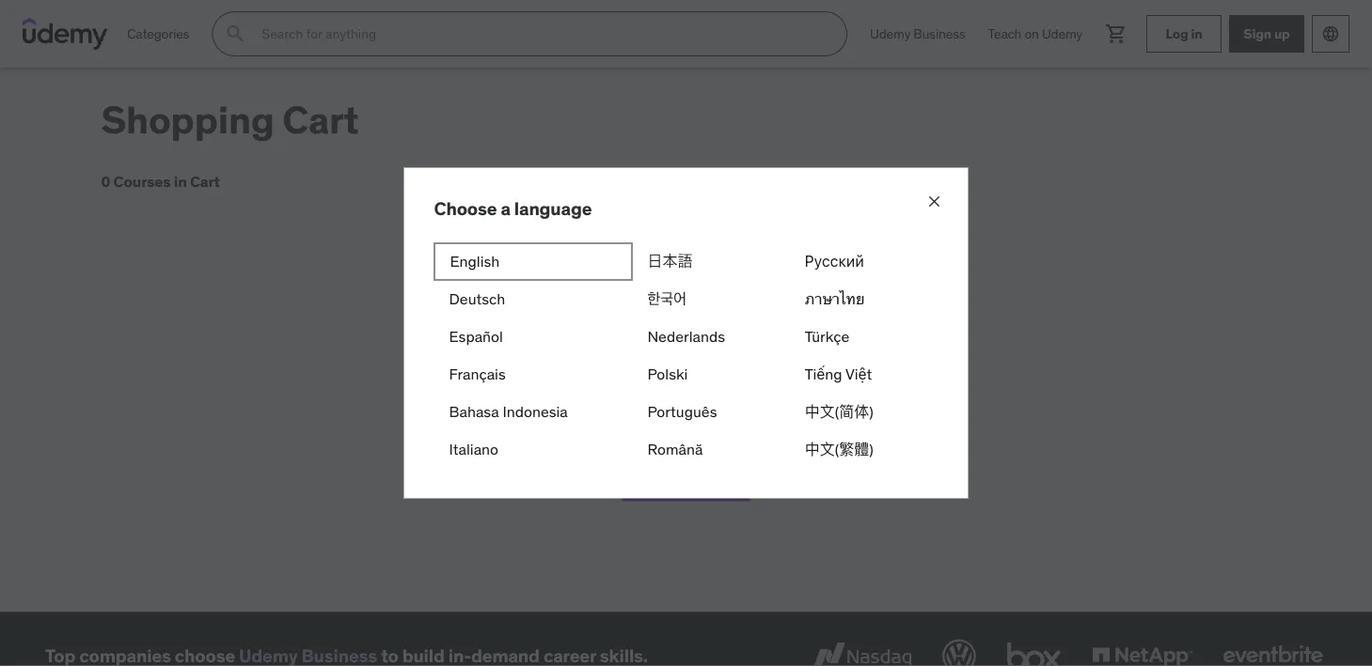 Task type: vqa. For each thing, say whether or not it's contained in the screenshot.
udemy
yes



Task type: locate. For each thing, give the bounding box(es) containing it.
italiano link
[[434, 431, 632, 469]]

log in
[[1166, 25, 1202, 42]]

keep
[[644, 413, 679, 433]]

bahasa indonesia
[[449, 402, 568, 422]]

course!
[[806, 413, 856, 433]]

tiếng việt
[[805, 365, 872, 384]]

türkçe link
[[790, 318, 938, 356]]

русский link
[[790, 243, 938, 281]]

choose a language image
[[1321, 24, 1340, 43]]

volkswagen image
[[939, 636, 980, 667]]

choose a language
[[434, 197, 592, 220]]

a inside dialog
[[501, 197, 510, 220]]

français
[[449, 365, 506, 384]]

0 horizontal spatial a
[[501, 197, 510, 220]]

中文(繁體)
[[805, 440, 873, 459]]

1 vertical spatial a
[[795, 413, 803, 433]]

your
[[516, 413, 546, 433]]

中文(简体)
[[805, 402, 873, 422]]

1 udemy from the left
[[870, 25, 910, 42]]

language
[[514, 197, 592, 220]]

română
[[647, 440, 703, 459]]

udemy left business
[[870, 25, 910, 42]]

0 horizontal spatial udemy
[[870, 25, 910, 42]]

română link
[[632, 431, 790, 469]]

1 vertical spatial in
[[174, 172, 187, 191]]

your cart is empty. keep shopping to find a course!
[[516, 413, 856, 433]]

1 horizontal spatial udemy
[[1042, 25, 1082, 42]]

0 vertical spatial a
[[501, 197, 510, 220]]

box image
[[1002, 636, 1065, 667]]

polski link
[[632, 356, 790, 394]]

shopping
[[101, 96, 274, 144]]

shopping
[[682, 413, 745, 433]]

bahasa
[[449, 402, 499, 422]]

indonesia
[[503, 402, 568, 422]]

deutsch
[[449, 289, 505, 309]]

中文(简体) link
[[790, 394, 938, 431]]

0 vertical spatial in
[[1191, 25, 1202, 42]]

choose a language dialog
[[404, 168, 968, 499]]

up
[[1274, 25, 1290, 42]]

a
[[501, 197, 510, 220], [795, 413, 803, 433]]

ภาษาไทย
[[805, 289, 865, 309]]

1 horizontal spatial cart
[[283, 96, 359, 144]]

in
[[1191, 25, 1202, 42], [174, 172, 187, 191]]

0 horizontal spatial in
[[174, 172, 187, 191]]

udemy
[[870, 25, 910, 42], [1042, 25, 1082, 42]]

log in link
[[1146, 15, 1222, 53]]

teach on udemy
[[988, 25, 1082, 42]]

on
[[1024, 25, 1039, 42]]

a right choose
[[501, 197, 510, 220]]

1 horizontal spatial in
[[1191, 25, 1202, 42]]

in right log
[[1191, 25, 1202, 42]]

shopping cart
[[101, 96, 359, 144]]

teach on udemy link
[[977, 11, 1094, 56]]

sign
[[1243, 25, 1271, 42]]

netapp image
[[1088, 636, 1196, 667]]

a right find
[[795, 413, 803, 433]]

sign up link
[[1229, 15, 1304, 53]]

in right courses
[[174, 172, 187, 191]]

1 vertical spatial cart
[[190, 172, 220, 191]]

日本語 link
[[632, 243, 790, 281]]

udemy right the on
[[1042, 25, 1082, 42]]

русский
[[805, 252, 864, 271]]

việt
[[845, 365, 872, 384]]

udemy image
[[23, 18, 108, 50]]

english
[[450, 252, 500, 271]]

0
[[101, 172, 110, 191]]

cart
[[283, 96, 359, 144], [190, 172, 220, 191]]

submit search image
[[224, 23, 247, 45]]

is
[[580, 413, 591, 433]]



Task type: describe. For each thing, give the bounding box(es) containing it.
deutsch link
[[434, 281, 632, 318]]

tiếng
[[805, 365, 842, 384]]

português
[[647, 402, 717, 422]]

empty.
[[595, 413, 640, 433]]

cart
[[550, 413, 576, 433]]

türkçe
[[805, 327, 849, 346]]

teach
[[988, 25, 1022, 42]]

ภาษาไทย link
[[790, 281, 938, 318]]

eventbrite image
[[1219, 636, 1327, 667]]

polski
[[647, 365, 688, 384]]

0 vertical spatial cart
[[283, 96, 359, 144]]

nederlands link
[[632, 318, 790, 356]]

english link
[[434, 243, 632, 281]]

choose
[[434, 197, 497, 220]]

nederlands
[[647, 327, 725, 346]]

tiếng việt link
[[790, 356, 938, 394]]

to
[[748, 413, 762, 433]]

sign up
[[1243, 25, 1290, 42]]

español
[[449, 327, 503, 346]]

português link
[[632, 394, 790, 431]]

close modal image
[[925, 192, 944, 211]]

2 udemy from the left
[[1042, 25, 1082, 42]]

courses
[[113, 172, 171, 191]]

한국어 link
[[632, 281, 790, 318]]

nasdaq image
[[808, 636, 916, 667]]

한국어
[[647, 289, 686, 309]]

0 horizontal spatial cart
[[190, 172, 220, 191]]

italiano
[[449, 440, 498, 459]]

log
[[1166, 25, 1188, 42]]

español link
[[434, 318, 632, 356]]

udemy business
[[870, 25, 965, 42]]

business
[[913, 25, 965, 42]]

français link
[[434, 356, 632, 394]]

udemy business link
[[859, 11, 977, 56]]

1 horizontal spatial a
[[795, 413, 803, 433]]

中文(繁體) link
[[790, 431, 938, 469]]

日本語
[[647, 252, 693, 271]]

find
[[765, 413, 791, 433]]

bahasa indonesia link
[[434, 394, 632, 431]]

0 courses in cart
[[101, 172, 220, 191]]



